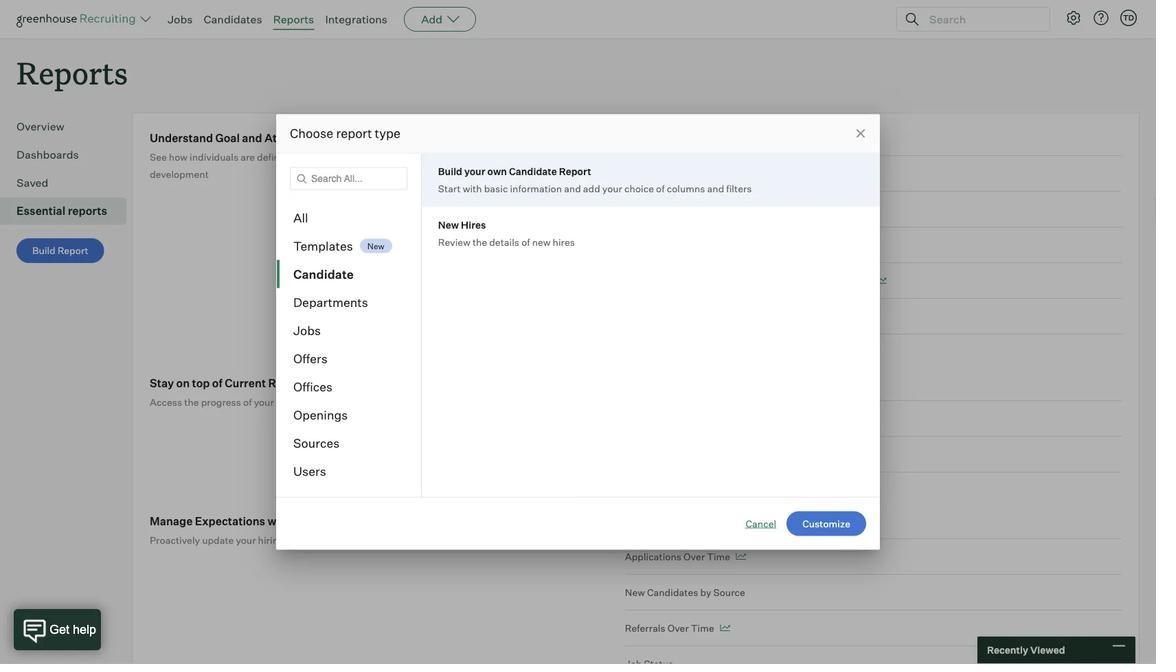 Task type: locate. For each thing, give the bounding box(es) containing it.
integrations
[[325, 12, 388, 26]]

submit
[[662, 203, 694, 215]]

0 vertical spatial on
[[176, 376, 190, 390]]

candidates left the by
[[647, 586, 698, 598]]

0 horizontal spatial candidates
[[204, 12, 262, 26]]

new
[[438, 219, 459, 231], [367, 241, 385, 251], [625, 586, 645, 598]]

td
[[1123, 13, 1134, 22]]

1 vertical spatial on
[[333, 534, 345, 546]]

0 horizontal spatial new
[[367, 241, 385, 251]]

1 vertical spatial candidate
[[293, 267, 354, 282]]

with
[[463, 183, 482, 195], [268, 514, 291, 528]]

your
[[464, 166, 485, 178], [602, 183, 622, 195], [254, 396, 274, 408], [236, 534, 256, 546]]

overview
[[16, 120, 64, 133]]

0 horizontal spatial the
[[184, 396, 199, 408]]

and
[[242, 131, 262, 145], [296, 151, 313, 163], [508, 151, 525, 163], [564, 183, 581, 195], [707, 183, 724, 195]]

candidates right jobs link
[[204, 12, 262, 26]]

essential
[[16, 204, 65, 218]]

of inside new hires review the details of new hires
[[521, 236, 530, 248]]

with right start on the top left of the page
[[463, 183, 482, 195]]

candidates
[[204, 12, 262, 26], [647, 586, 698, 598]]

0 vertical spatial candidates
[[204, 12, 262, 26]]

managers
[[286, 534, 331, 546]]

scorecards
[[696, 203, 748, 215]]

0 horizontal spatial jobs
[[168, 12, 193, 26]]

0 vertical spatial the
[[473, 236, 487, 248]]

of up "to"
[[656, 183, 665, 195]]

essential reports link
[[16, 203, 121, 219]]

your down current
[[254, 396, 274, 408]]

1 horizontal spatial the
[[347, 534, 361, 546]]

to
[[650, 203, 659, 215]]

new right templates
[[367, 241, 385, 251]]

1 horizontal spatial own
[[487, 166, 507, 178]]

build for build your own candidate report start with basic information and add your choice of columns and filters
[[438, 166, 462, 178]]

0 horizontal spatial on
[[176, 376, 190, 390]]

the
[[473, 236, 487, 248], [184, 396, 199, 408], [347, 534, 361, 546]]

stay
[[150, 376, 174, 390]]

own
[[446, 151, 465, 163], [487, 166, 507, 178]]

hires
[[461, 219, 486, 231]]

choose
[[290, 126, 333, 141]]

td button
[[1118, 7, 1140, 29]]

1 vertical spatial build
[[32, 245, 55, 257]]

1 vertical spatial jobs
[[293, 323, 321, 338]]

new candidates by source
[[625, 586, 745, 598]]

1 horizontal spatial with
[[463, 183, 482, 195]]

essential reports
[[16, 204, 107, 218]]

0 vertical spatial new
[[438, 219, 459, 231]]

over up "new candidates by source"
[[684, 551, 705, 563]]

goals
[[383, 151, 407, 163]]

of inside build your own candidate report start with basic information and add your choice of columns and filters
[[656, 183, 665, 195]]

update
[[202, 534, 234, 546]]

0 vertical spatial with
[[463, 183, 482, 195]]

goal
[[215, 131, 240, 145], [750, 203, 770, 215]]

the down managers
[[347, 534, 361, 546]]

proactively
[[150, 534, 200, 546]]

the down top
[[184, 396, 199, 408]]

overview link
[[16, 118, 121, 135]]

1 vertical spatial report
[[57, 245, 88, 257]]

over right referrals
[[668, 622, 689, 634]]

2 vertical spatial new
[[625, 586, 645, 598]]

0 horizontal spatial build
[[32, 245, 55, 257]]

new for new
[[367, 241, 385, 251]]

report down essential reports link
[[57, 245, 88, 257]]

0 horizontal spatial report
[[57, 245, 88, 257]]

2 horizontal spatial new
[[625, 586, 645, 598]]

own inside build your own candidate report start with basic information and add your choice of columns and filters
[[487, 166, 507, 178]]

0 horizontal spatial goal
[[215, 131, 240, 145]]

time up 'source'
[[707, 551, 730, 563]]

own up basic
[[487, 166, 507, 178]]

1 horizontal spatial candidate
[[509, 166, 557, 178]]

build down the "essential"
[[32, 245, 55, 257]]

1 horizontal spatial candidates
[[647, 586, 698, 598]]

candidate down 'team'
[[509, 166, 557, 178]]

over
[[684, 551, 705, 563], [668, 622, 689, 634]]

and left add
[[564, 183, 581, 195]]

0 vertical spatial goal
[[215, 131, 240, 145]]

reports right candidates link
[[273, 12, 314, 26]]

reports down greenhouse recruiting image
[[16, 52, 128, 93]]

icon chart image for referrals over time
[[720, 625, 730, 632]]

of
[[656, 183, 665, 195], [521, 236, 530, 248], [212, 376, 222, 390], [243, 396, 252, 408], [394, 534, 402, 546]]

cancel
[[746, 518, 776, 530]]

1 vertical spatial goal
[[750, 203, 770, 215]]

icon chart image
[[829, 206, 839, 213], [876, 277, 887, 284], [736, 553, 746, 560], [720, 625, 730, 632]]

0 vertical spatial reports
[[273, 12, 314, 26]]

0 vertical spatial jobs
[[168, 12, 193, 26]]

1 vertical spatial own
[[487, 166, 507, 178]]

over for referrals
[[668, 622, 689, 634]]

1 vertical spatial hiring
[[258, 534, 284, 546]]

jobs left candidates link
[[168, 12, 193, 26]]

0 vertical spatial attainment
[[264, 131, 325, 145]]

0 vertical spatial hiring
[[362, 396, 388, 408]]

your right add
[[602, 183, 622, 195]]

the inside stay on top of current recruiting activity access the progress of your company's current hiring process
[[184, 396, 199, 408]]

2 horizontal spatial the
[[473, 236, 487, 248]]

1 vertical spatial the
[[184, 396, 199, 408]]

0 horizontal spatial with
[[268, 514, 291, 528]]

0 vertical spatial build
[[438, 166, 462, 178]]

hiring right current on the bottom
[[362, 396, 388, 408]]

1 horizontal spatial on
[[333, 534, 345, 546]]

company's
[[276, 396, 325, 408]]

and down choose
[[296, 151, 313, 163]]

0 horizontal spatial candidate
[[293, 267, 354, 282]]

new inside new hires review the details of new hires
[[438, 219, 459, 231]]

1 vertical spatial time
[[707, 551, 730, 563]]

and left 'team'
[[508, 151, 525, 163]]

users
[[293, 464, 326, 479]]

build
[[438, 166, 462, 178], [32, 245, 55, 257]]

new up referrals
[[625, 586, 645, 598]]

choice
[[624, 183, 654, 195]]

customize
[[802, 518, 850, 530]]

own right their
[[446, 151, 465, 163]]

1 horizontal spatial jobs
[[293, 323, 321, 338]]

activity
[[326, 376, 368, 390]]

your down expectations
[[236, 534, 256, 546]]

candidate down templates
[[293, 267, 354, 282]]

your inside manage expectations with hiring managers proactively update your hiring managers on the status of each job
[[236, 534, 256, 546]]

individuals
[[190, 151, 238, 163]]

icon chart image for applications over time
[[736, 553, 746, 560]]

hiring
[[362, 396, 388, 408], [258, 534, 284, 546]]

Search text field
[[926, 9, 1037, 29]]

offices
[[293, 379, 333, 394]]

1 vertical spatial over
[[668, 622, 689, 634]]

2 vertical spatial time
[[691, 622, 714, 634]]

hiring inside manage expectations with hiring managers proactively update your hiring managers on the status of each job
[[258, 534, 284, 546]]

with left hiring
[[268, 514, 291, 528]]

on left top
[[176, 376, 190, 390]]

goal up 'individuals'
[[215, 131, 240, 145]]

the down hires at the left top of page
[[473, 236, 487, 248]]

openings
[[293, 407, 348, 422]]

personal
[[467, 151, 506, 163]]

1 horizontal spatial new
[[438, 219, 459, 231]]

1 horizontal spatial report
[[559, 166, 591, 178]]

1 horizontal spatial goal
[[750, 203, 770, 215]]

goal down filters
[[750, 203, 770, 215]]

0 horizontal spatial hiring
[[258, 534, 284, 546]]

on
[[176, 376, 190, 390], [333, 534, 345, 546]]

0 horizontal spatial own
[[446, 151, 465, 163]]

recently
[[987, 644, 1028, 656]]

saved
[[16, 176, 48, 190]]

of down current
[[243, 396, 252, 408]]

hires
[[553, 236, 575, 248]]

0 vertical spatial report
[[559, 166, 591, 178]]

attainment
[[264, 131, 325, 145], [772, 203, 823, 215]]

0 horizontal spatial attainment
[[264, 131, 325, 145]]

on down managers
[[333, 534, 345, 546]]

dashboards
[[16, 148, 79, 162]]

metrics
[[328, 131, 368, 145]]

0 horizontal spatial reports
[[16, 52, 128, 93]]

1 horizontal spatial attainment
[[772, 203, 823, 215]]

details
[[489, 236, 519, 248]]

jobs up offers
[[293, 323, 321, 338]]

by
[[700, 586, 711, 598]]

time for referrals over time
[[691, 622, 714, 634]]

1 vertical spatial candidates
[[647, 586, 698, 598]]

0 vertical spatial over
[[684, 551, 705, 563]]

2 vertical spatial the
[[347, 534, 361, 546]]

time down the by
[[691, 622, 714, 634]]

of inside manage expectations with hiring managers proactively update your hiring managers on the status of each job
[[394, 534, 402, 546]]

0 vertical spatial own
[[446, 151, 465, 163]]

time left "to"
[[625, 203, 648, 215]]

sources
[[293, 436, 340, 451]]

referrals
[[625, 622, 665, 634]]

0 vertical spatial candidate
[[509, 166, 557, 178]]

source
[[713, 586, 745, 598]]

new for new candidates by source
[[625, 586, 645, 598]]

recently viewed
[[987, 644, 1065, 656]]

time
[[625, 203, 648, 215], [707, 551, 730, 563], [691, 622, 714, 634]]

hiring left the managers
[[258, 534, 284, 546]]

new up review
[[438, 219, 459, 231]]

build inside build your own candidate report start with basic information and add your choice of columns and filters
[[438, 166, 462, 178]]

basic
[[484, 183, 508, 195]]

access
[[150, 396, 182, 408]]

1 vertical spatial new
[[367, 241, 385, 251]]

of left new at the top of the page
[[521, 236, 530, 248]]

build inside button
[[32, 245, 55, 257]]

icon chart image for time to submit scorecards goal attainment
[[829, 206, 839, 213]]

new hires review the details of new hires
[[438, 219, 575, 248]]

progress
[[201, 396, 241, 408]]

candidate
[[509, 166, 557, 178], [293, 267, 354, 282]]

information
[[510, 183, 562, 195]]

report up add
[[559, 166, 591, 178]]

1 vertical spatial with
[[268, 514, 291, 528]]

dashboards link
[[16, 146, 121, 163]]

for
[[409, 151, 421, 163]]

new candidates by source link
[[625, 575, 1122, 611]]

build up start on the top left of the page
[[438, 166, 462, 178]]

of left each
[[394, 534, 402, 546]]

team
[[527, 151, 550, 163]]

1 horizontal spatial reports
[[273, 12, 314, 26]]

1 horizontal spatial build
[[438, 166, 462, 178]]

1 horizontal spatial hiring
[[362, 396, 388, 408]]



Task type: vqa. For each thing, say whether or not it's contained in the screenshot.
not for equal
no



Task type: describe. For each thing, give the bounding box(es) containing it.
report inside button
[[57, 245, 88, 257]]

with inside build your own candidate report start with basic information and add your choice of columns and filters
[[463, 183, 482, 195]]

1 vertical spatial attainment
[[772, 203, 823, 215]]

templates
[[293, 238, 353, 253]]

new
[[532, 236, 551, 248]]

your inside stay on top of current recruiting activity access the progress of your company's current hiring process
[[254, 396, 274, 408]]

understand
[[150, 131, 213, 145]]

each
[[404, 534, 426, 546]]

manage
[[150, 514, 193, 528]]

job
[[428, 534, 442, 546]]

columns
[[667, 183, 705, 195]]

start
[[438, 183, 461, 195]]

applications
[[625, 551, 681, 563]]

saved link
[[16, 175, 121, 191]]

status
[[363, 534, 391, 546]]

td button
[[1120, 10, 1137, 26]]

manage expectations with hiring managers proactively update your hiring managers on the status of each job
[[150, 514, 442, 546]]

cancel link
[[746, 517, 776, 531]]

candidate inside build your own candidate report start with basic information and add your choice of columns and filters
[[509, 166, 557, 178]]

report inside build your own candidate report start with basic information and add your choice of columns and filters
[[559, 166, 591, 178]]

candidates link
[[204, 12, 262, 26]]

recruiting
[[268, 376, 324, 390]]

choose report type
[[290, 126, 401, 141]]

all
[[293, 210, 308, 225]]

and up scorecards
[[707, 183, 724, 195]]

how
[[169, 151, 188, 163]]

build report
[[32, 245, 88, 257]]

process
[[390, 396, 426, 408]]

report
[[336, 126, 372, 141]]

jobs link
[[168, 12, 193, 26]]

on inside manage expectations with hiring managers proactively update your hiring managers on the status of each job
[[333, 534, 345, 546]]

hiring inside stay on top of current recruiting activity access the progress of your company's current hiring process
[[362, 396, 388, 408]]

build report button
[[16, 238, 104, 263]]

time to submit scorecards goal attainment
[[625, 203, 823, 215]]

review
[[438, 236, 470, 248]]

applications over time
[[625, 551, 730, 563]]

current
[[327, 396, 360, 408]]

build for build report
[[32, 245, 55, 257]]

goal inside understand goal and attainment metrics see how individuals are defining and accomplishing goals for their own personal and team development
[[215, 131, 240, 145]]

their
[[423, 151, 444, 163]]

the inside manage expectations with hiring managers proactively update your hiring managers on the status of each job
[[347, 534, 361, 546]]

expectations
[[195, 514, 265, 528]]

top
[[192, 376, 210, 390]]

choose report type dialog
[[276, 114, 880, 550]]

integrations link
[[325, 12, 388, 26]]

departments
[[293, 295, 368, 310]]

offers
[[293, 351, 328, 366]]

the inside new hires review the details of new hires
[[473, 236, 487, 248]]

managers
[[329, 514, 382, 528]]

hiring
[[293, 514, 326, 528]]

greenhouse recruiting image
[[16, 11, 140, 27]]

new for new hires review the details of new hires
[[438, 219, 459, 231]]

referrals over time
[[625, 622, 714, 634]]

on inside stay on top of current recruiting activity access the progress of your company's current hiring process
[[176, 376, 190, 390]]

attainment inside understand goal and attainment metrics see how individuals are defining and accomplishing goals for their own personal and team development
[[264, 131, 325, 145]]

add
[[583, 183, 600, 195]]

your down personal
[[464, 166, 485, 178]]

current
[[225, 376, 266, 390]]

own inside understand goal and attainment metrics see how individuals are defining and accomplishing goals for their own personal and team development
[[446, 151, 465, 163]]

filters
[[726, 183, 752, 195]]

are
[[241, 151, 255, 163]]

build your own candidate report start with basic information and add your choice of columns and filters
[[438, 166, 752, 195]]

0 vertical spatial time
[[625, 203, 648, 215]]

add
[[421, 12, 443, 26]]

accomplishing
[[315, 151, 381, 163]]

icon chart link
[[625, 263, 1122, 299]]

reports
[[68, 204, 107, 218]]

over for applications
[[684, 551, 705, 563]]

1 vertical spatial reports
[[16, 52, 128, 93]]

type
[[375, 126, 401, 141]]

viewed
[[1030, 644, 1065, 656]]

add button
[[404, 7, 476, 32]]

jobs inside choose report type dialog
[[293, 323, 321, 338]]

development
[[150, 168, 209, 180]]

Search All... text field
[[290, 167, 407, 190]]

of right top
[[212, 376, 222, 390]]

see
[[150, 151, 167, 163]]

time for applications over time
[[707, 551, 730, 563]]

configure image
[[1065, 10, 1082, 26]]

and up are
[[242, 131, 262, 145]]

stay on top of current recruiting activity access the progress of your company's current hiring process
[[150, 376, 426, 408]]

understand goal and attainment metrics see how individuals are defining and accomplishing goals for their own personal and team development
[[150, 131, 550, 180]]

defining
[[257, 151, 294, 163]]

with inside manage expectations with hiring managers proactively update your hiring managers on the status of each job
[[268, 514, 291, 528]]

customize button
[[787, 511, 866, 536]]



